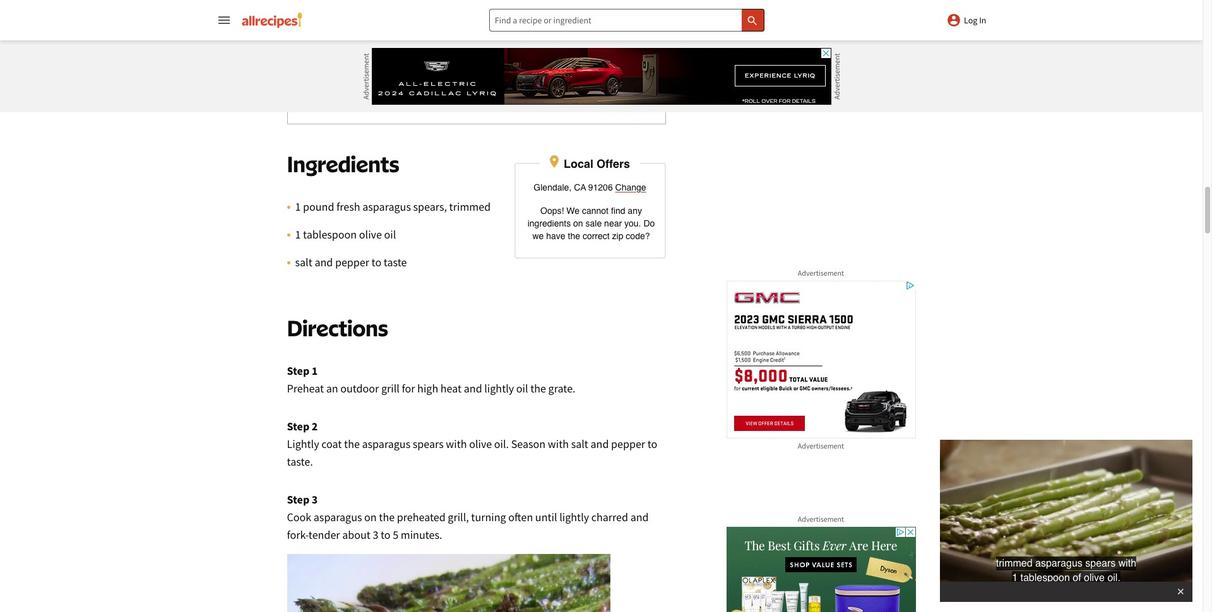 Task type: describe. For each thing, give the bounding box(es) containing it.
correct
[[583, 231, 610, 241]]

any
[[628, 206, 642, 216]]

oops!
[[541, 206, 564, 216]]

olive inside lightly coat the asparagus spears with olive oil. season with salt and pepper to taste.
[[469, 437, 492, 451]]

you.
[[625, 218, 641, 228]]

1 pound fresh asparagus spears, trimmed
[[295, 199, 491, 214]]

grilled asparagus image
[[287, 554, 611, 613]]

menu image
[[216, 13, 232, 28]]

the inside oops! we cannot find any ingredients on sale near you. do we have the correct zip code?
[[568, 231, 581, 241]]

spears,
[[413, 199, 447, 214]]

for
[[402, 381, 415, 396]]

2 with from the left
[[548, 437, 569, 451]]

ingredients
[[528, 218, 571, 228]]

tablespoon
[[303, 227, 357, 242]]

to inside cook asparagus on the preheated grill, turning often until lightly charred and fork-tender about 3 to 5 minutes.
[[381, 528, 391, 542]]

pound
[[303, 199, 334, 214]]

1 for 1 pound fresh asparagus spears, trimmed
[[295, 199, 301, 214]]

find
[[611, 206, 626, 216]]

zip
[[612, 231, 624, 241]]

oil.
[[494, 437, 509, 451]]

5
[[393, 528, 399, 542]]

local offers
[[564, 157, 630, 170]]

on inside cook asparagus on the preheated grill, turning often until lightly charred and fork-tender about 3 to 5 minutes.
[[365, 510, 377, 525]]

lightly inside cook asparagus on the preheated grill, turning often until lightly charred and fork-tender about 3 to 5 minutes.
[[560, 510, 589, 525]]

grill,
[[448, 510, 469, 525]]

and inside cook asparagus on the preheated grill, turning often until lightly charred and fork-tender about 3 to 5 minutes.
[[631, 510, 649, 525]]

the left "grate."
[[531, 381, 546, 396]]

0 vertical spatial salt
[[295, 255, 313, 270]]

we
[[567, 206, 580, 216]]

near
[[605, 218, 622, 228]]

glendale,
[[534, 182, 572, 192]]

asparagus for spears,
[[363, 199, 411, 214]]

cook
[[287, 510, 312, 525]]

oops! we cannot find any ingredients on sale near you. do we have the correct zip code?
[[528, 206, 655, 241]]

in
[[980, 15, 987, 26]]

0 vertical spatial to
[[372, 255, 382, 270]]

Find a recipe or ingredient text field
[[489, 9, 765, 32]]

outdoor
[[341, 381, 379, 396]]

lightly coat the asparagus spears with olive oil. season with salt and pepper to taste.
[[287, 437, 658, 469]]

code?
[[626, 231, 650, 241]]

an
[[326, 381, 338, 396]]

91206
[[589, 182, 613, 192]]

ca
[[574, 182, 586, 192]]

offers
[[597, 157, 630, 170]]

season
[[511, 437, 546, 451]]

preheat
[[287, 381, 324, 396]]

log
[[965, 15, 978, 26]]

log in
[[965, 15, 987, 26]]

salt inside lightly coat the asparagus spears with olive oil. season with salt and pepper to taste.
[[571, 437, 589, 451]]

0 horizontal spatial lightly
[[485, 381, 514, 396]]

sale
[[586, 218, 602, 228]]

the inside lightly coat the asparagus spears with olive oil. season with salt and pepper to taste.
[[344, 437, 360, 451]]

directions
[[287, 314, 388, 342]]

asparagus inside cook asparagus on the preheated grill, turning often until lightly charred and fork-tender about 3 to 5 minutes.
[[314, 510, 362, 525]]

0 vertical spatial pepper
[[335, 255, 370, 270]]

tender
[[309, 528, 340, 542]]



Task type: locate. For each thing, give the bounding box(es) containing it.
glendale, ca 91206 change
[[534, 182, 647, 192]]

olive up salt and pepper to taste
[[359, 227, 382, 242]]

0 horizontal spatial with
[[446, 437, 467, 451]]

olive
[[359, 227, 382, 242], [469, 437, 492, 451]]

1 vertical spatial on
[[365, 510, 377, 525]]

0 vertical spatial 1
[[295, 199, 301, 214]]

cook asparagus on the preheated grill, turning often until lightly charred and fork-tender about 3 to 5 minutes.
[[287, 510, 649, 542]]

1 vertical spatial oil
[[517, 381, 528, 396]]

none search field inside 'log in' 'banner'
[[489, 9, 765, 32]]

to inside lightly coat the asparagus spears with olive oil. season with salt and pepper to taste.
[[648, 437, 658, 451]]

until
[[536, 510, 557, 525]]

1 vertical spatial olive
[[469, 437, 492, 451]]

home image
[[242, 13, 302, 28]]

1 tablespoon olive oil
[[295, 227, 396, 242]]

0 horizontal spatial pepper
[[335, 255, 370, 270]]

0 vertical spatial lightly
[[485, 381, 514, 396]]

1
[[295, 199, 301, 214], [295, 227, 301, 242]]

3
[[373, 528, 379, 542]]

asparagus inside lightly coat the asparagus spears with olive oil. season with salt and pepper to taste.
[[362, 437, 411, 451]]

oil left "grate."
[[517, 381, 528, 396]]

account image
[[947, 13, 962, 28]]

fork-
[[287, 528, 309, 542]]

the up 5
[[379, 510, 395, 525]]

0 vertical spatial on
[[574, 218, 583, 228]]

taste
[[384, 255, 407, 270]]

turning
[[471, 510, 506, 525]]

we
[[533, 231, 544, 241]]

preheated
[[397, 510, 446, 525]]

the
[[568, 231, 581, 241], [531, 381, 546, 396], [344, 437, 360, 451], [379, 510, 395, 525]]

heat
[[441, 381, 462, 396]]

lightly right the heat
[[485, 381, 514, 396]]

do
[[644, 218, 655, 228]]

None search field
[[489, 9, 765, 32]]

change
[[616, 182, 647, 192]]

and inside lightly coat the asparagus spears with olive oil. season with salt and pepper to taste.
[[591, 437, 609, 451]]

1 with from the left
[[446, 437, 467, 451]]

on down we
[[574, 218, 583, 228]]

high
[[418, 381, 439, 396]]

1 vertical spatial pepper
[[611, 437, 646, 451]]

fresh
[[337, 199, 360, 214]]

1 vertical spatial salt
[[571, 437, 589, 451]]

0 vertical spatial asparagus
[[363, 199, 411, 214]]

local
[[564, 157, 594, 170]]

1 vertical spatial asparagus
[[362, 437, 411, 451]]

with right season at the bottom of the page
[[548, 437, 569, 451]]

0 horizontal spatial olive
[[359, 227, 382, 242]]

1 vertical spatial lightly
[[560, 510, 589, 525]]

2 vertical spatial to
[[381, 528, 391, 542]]

1 for 1 tablespoon olive oil
[[295, 227, 301, 242]]

spears
[[413, 437, 444, 451]]

1 horizontal spatial pepper
[[611, 437, 646, 451]]

change button
[[616, 181, 647, 194]]

1 horizontal spatial salt
[[571, 437, 589, 451]]

about
[[342, 528, 371, 542]]

0 horizontal spatial oil
[[384, 227, 396, 242]]

1 vertical spatial 1
[[295, 227, 301, 242]]

advertisement region
[[287, 0, 666, 132], [372, 48, 832, 105], [727, 281, 916, 439], [727, 527, 916, 613]]

minutes.
[[401, 528, 442, 542]]

and
[[315, 255, 333, 270], [464, 381, 482, 396], [591, 437, 609, 451], [631, 510, 649, 525]]

1 1 from the top
[[295, 199, 301, 214]]

grate.
[[549, 381, 576, 396]]

log in link
[[947, 13, 987, 28]]

asparagus right fresh at the left top
[[363, 199, 411, 214]]

often
[[509, 510, 533, 525]]

log in banner
[[0, 0, 1203, 613]]

0 horizontal spatial salt
[[295, 255, 313, 270]]

pepper
[[335, 255, 370, 270], [611, 437, 646, 451]]

oil down 1 pound fresh asparagus spears, trimmed
[[384, 227, 396, 242]]

salt and pepper to taste
[[295, 255, 407, 270]]

on inside oops! we cannot find any ingredients on sale near you. do we have the correct zip code?
[[574, 218, 583, 228]]

0 horizontal spatial on
[[365, 510, 377, 525]]

have
[[547, 231, 566, 241]]

1 horizontal spatial on
[[574, 218, 583, 228]]

lightly right until
[[560, 510, 589, 525]]

olive left oil.
[[469, 437, 492, 451]]

preheat an outdoor grill for high heat and lightly oil the grate.
[[287, 381, 576, 396]]

asparagus for spears
[[362, 437, 411, 451]]

1 left pound
[[295, 199, 301, 214]]

to
[[372, 255, 382, 270], [648, 437, 658, 451], [381, 528, 391, 542]]

1 horizontal spatial olive
[[469, 437, 492, 451]]

search image
[[747, 14, 759, 27]]

asparagus left spears
[[362, 437, 411, 451]]

trimmed
[[449, 199, 491, 214]]

the right coat
[[344, 437, 360, 451]]

on up 3
[[365, 510, 377, 525]]

with right spears
[[446, 437, 467, 451]]

pepper inside lightly coat the asparagus spears with olive oil. season with salt and pepper to taste.
[[611, 437, 646, 451]]

with
[[446, 437, 467, 451], [548, 437, 569, 451]]

1 left tablespoon
[[295, 227, 301, 242]]

1 vertical spatial to
[[648, 437, 658, 451]]

salt right season at the bottom of the page
[[571, 437, 589, 451]]

on
[[574, 218, 583, 228], [365, 510, 377, 525]]

coat
[[322, 437, 342, 451]]

1 horizontal spatial with
[[548, 437, 569, 451]]

lightly
[[485, 381, 514, 396], [560, 510, 589, 525]]

asparagus
[[363, 199, 411, 214], [362, 437, 411, 451], [314, 510, 362, 525]]

oil
[[384, 227, 396, 242], [517, 381, 528, 396]]

salt down tablespoon
[[295, 255, 313, 270]]

asparagus up tender
[[314, 510, 362, 525]]

1 horizontal spatial oil
[[517, 381, 528, 396]]

2 vertical spatial asparagus
[[314, 510, 362, 525]]

grill
[[381, 381, 400, 396]]

0 vertical spatial oil
[[384, 227, 396, 242]]

0 vertical spatial olive
[[359, 227, 382, 242]]

lightly
[[287, 437, 319, 451]]

2 1 from the top
[[295, 227, 301, 242]]

salt
[[295, 255, 313, 270], [571, 437, 589, 451]]

cannot
[[582, 206, 609, 216]]

1 horizontal spatial lightly
[[560, 510, 589, 525]]

taste.
[[287, 455, 313, 469]]

the right have
[[568, 231, 581, 241]]

charred
[[592, 510, 629, 525]]

ingredients
[[287, 150, 399, 177]]

the inside cook asparagus on the preheated grill, turning often until lightly charred and fork-tender about 3 to 5 minutes.
[[379, 510, 395, 525]]



Task type: vqa. For each thing, say whether or not it's contained in the screenshot.
the top Personal
no



